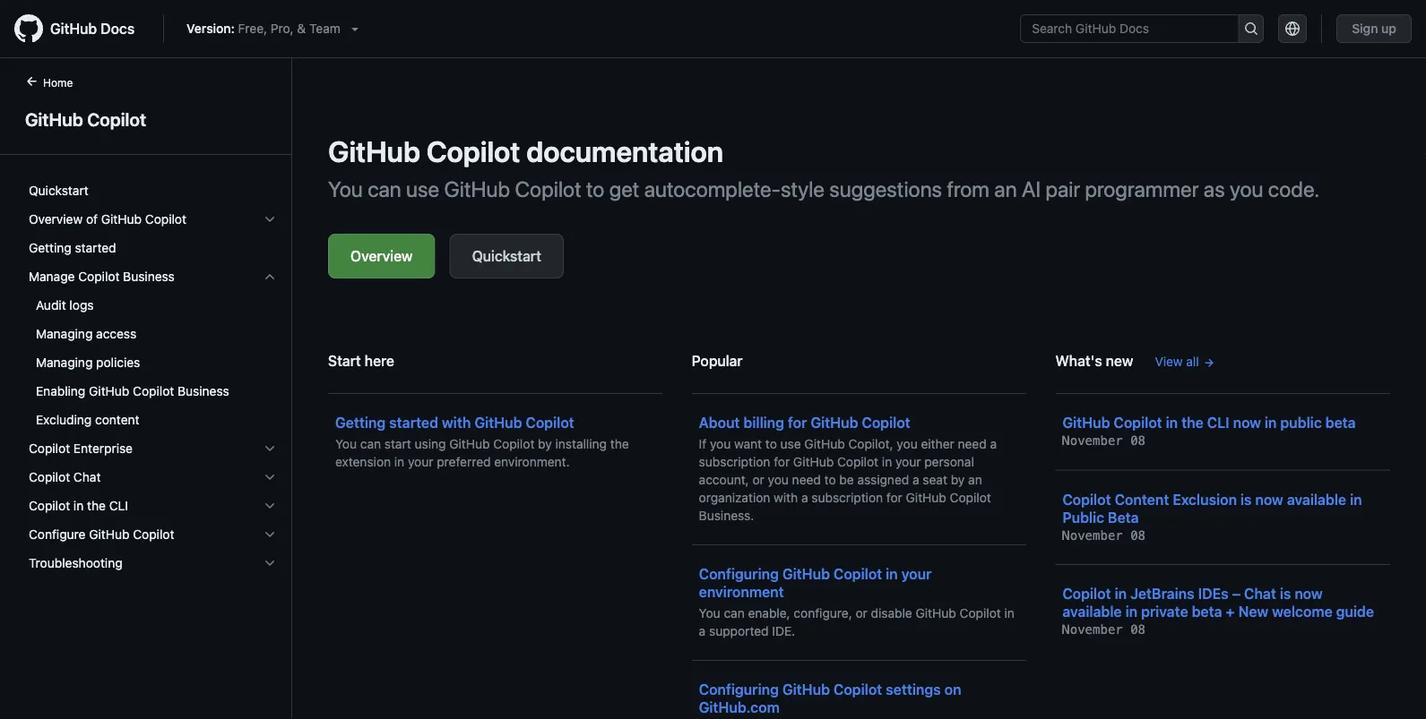 Task type: locate. For each thing, give the bounding box(es) containing it.
an left ai on the top
[[994, 177, 1017, 202]]

1 sc 9kayk9 0 image from the top
[[263, 212, 277, 227]]

beta inside copilot in jetbrains ides – chat is now available in private beta + new welcome guide november 08
[[1192, 604, 1222, 621]]

0 horizontal spatial with
[[442, 415, 471, 432]]

configuring inside configuring github copilot in your environment you can enable, configure, or disable github copilot in a supported ide.
[[699, 566, 779, 583]]

code.
[[1268, 177, 1320, 202]]

2 managing from the top
[[36, 355, 93, 370]]

1 horizontal spatial is
[[1280, 586, 1291, 603]]

organization
[[699, 491, 770, 506]]

1 horizontal spatial need
[[958, 437, 987, 452]]

chat up new
[[1244, 586, 1276, 603]]

preferred
[[437, 455, 491, 470]]

november inside copilot in jetbrains ides – chat is now available in private beta + new welcome guide november 08
[[1063, 623, 1123, 638]]

1 vertical spatial configuring
[[699, 682, 779, 699]]

2 vertical spatial november 08 element
[[1063, 623, 1146, 638]]

available down 'public' at the bottom of the page
[[1287, 491, 1347, 508]]

is
[[1241, 491, 1252, 508], [1280, 586, 1291, 603]]

configuring up environment
[[699, 566, 779, 583]]

select language: current language is english image
[[1286, 22, 1300, 36]]

by inside about billing for github copilot if you want to use github copilot, you either need a subscription for github copilot in your personal account, or you need to be assigned a seat by an organization  with a subscription for github copilot business.
[[951, 473, 965, 488]]

in
[[1166, 415, 1178, 432], [1265, 415, 1277, 432], [394, 455, 404, 470], [882, 455, 892, 470], [1350, 491, 1362, 508], [73, 499, 84, 514], [886, 566, 898, 583], [1115, 586, 1127, 603], [1126, 604, 1138, 621], [1005, 606, 1015, 621]]

sc 9kayk9 0 image for troubleshooting
[[263, 557, 277, 571]]

now right exclusion on the bottom of page
[[1255, 491, 1284, 508]]

sc 9kayk9 0 image inside the copilot chat dropdown button
[[263, 471, 277, 485]]

the down all
[[1182, 415, 1204, 432]]

copilot inside configuring github copilot settings on github.com
[[834, 682, 882, 699]]

1 horizontal spatial an
[[994, 177, 1017, 202]]

3 november 08 element from the top
[[1063, 623, 1146, 638]]

getting up extension on the bottom of the page
[[335, 415, 386, 432]]

sc 9kayk9 0 image inside overview of github copilot dropdown button
[[263, 212, 277, 227]]

to
[[586, 177, 604, 202], [765, 437, 777, 452], [824, 473, 836, 488]]

0 horizontal spatial chat
[[73, 470, 101, 485]]

2 vertical spatial november
[[1063, 623, 1123, 638]]

1 horizontal spatial use
[[780, 437, 801, 452]]

use up overview link
[[406, 177, 439, 202]]

by
[[538, 437, 552, 452], [951, 473, 965, 488]]

use down billing
[[780, 437, 801, 452]]

overview inside dropdown button
[[29, 212, 83, 227]]

sc 9kayk9 0 image for manage copilot business
[[263, 270, 277, 284]]

0 horizontal spatial or
[[753, 473, 764, 488]]

to left get
[[586, 177, 604, 202]]

0 horizontal spatial quickstart
[[29, 183, 88, 198]]

0 horizontal spatial the
[[87, 499, 106, 514]]

your up assigned
[[896, 455, 921, 470]]

1 november 08 element from the top
[[1063, 434, 1146, 449]]

new
[[1239, 604, 1269, 621]]

the inside "github copilot in the cli now in public beta november 08"
[[1182, 415, 1204, 432]]

november 08 element down private at the bottom right of the page
[[1063, 623, 1146, 638]]

is up welcome
[[1280, 586, 1291, 603]]

available left private at the bottom right of the page
[[1063, 604, 1122, 621]]

0 horizontal spatial to
[[586, 177, 604, 202]]

copilot chat
[[29, 470, 101, 485]]

1 horizontal spatial subscription
[[812, 491, 883, 506]]

None search field
[[1020, 14, 1264, 43]]

0 horizontal spatial is
[[1241, 491, 1252, 508]]

enabling
[[36, 384, 85, 399]]

github inside configure github copilot dropdown button
[[89, 528, 130, 542]]

2 vertical spatial 08
[[1131, 623, 1146, 638]]

1 vertical spatial the
[[610, 437, 629, 452]]

0 vertical spatial you
[[328, 177, 363, 202]]

1 horizontal spatial business
[[178, 384, 229, 399]]

0 horizontal spatial use
[[406, 177, 439, 202]]

started
[[75, 241, 116, 255], [389, 415, 438, 432]]

you up organization on the bottom of page
[[768, 473, 789, 488]]

1 vertical spatial to
[[765, 437, 777, 452]]

0 vertical spatial getting
[[29, 241, 71, 255]]

0 vertical spatial november
[[1063, 434, 1123, 449]]

github copilot
[[25, 108, 146, 130]]

1 vertical spatial available
[[1063, 604, 1122, 621]]

sc 9kayk9 0 image inside copilot enterprise dropdown button
[[263, 442, 277, 456]]

to down billing
[[765, 437, 777, 452]]

copilot in jetbrains ides – chat is now available in private beta + new welcome guide november 08
[[1063, 586, 1374, 638]]

08 up content
[[1131, 434, 1146, 449]]

november for github
[[1063, 434, 1123, 449]]

with right organization on the bottom of page
[[774, 491, 798, 506]]

manage copilot business element containing audit logs
[[14, 291, 291, 435]]

chat
[[73, 470, 101, 485], [1244, 586, 1276, 603]]

want
[[734, 437, 762, 452]]

on
[[945, 682, 961, 699]]

the up "configure github copilot"
[[87, 499, 106, 514]]

2 horizontal spatial to
[[824, 473, 836, 488]]

business inside "link"
[[178, 384, 229, 399]]

1 horizontal spatial started
[[389, 415, 438, 432]]

chat down copilot enterprise
[[73, 470, 101, 485]]

now inside copilot in jetbrains ides – chat is now available in private beta + new welcome guide november 08
[[1295, 586, 1323, 603]]

configure,
[[794, 606, 852, 621]]

copilot inside dropdown button
[[29, 442, 70, 456]]

is inside copilot content exclusion is now available in public beta november 08
[[1241, 491, 1252, 508]]

available inside copilot content exclusion is now available in public beta november 08
[[1287, 491, 1347, 508]]

0 horizontal spatial an
[[968, 473, 982, 488]]

is right exclusion on the bottom of page
[[1241, 491, 1252, 508]]

november 08 element
[[1063, 434, 1146, 449], [1063, 528, 1146, 543], [1063, 623, 1146, 638]]

can inside getting started with github copilot you can start using github copilot by installing the extension in your preferred environment.
[[360, 437, 381, 452]]

0 horizontal spatial need
[[792, 473, 821, 488]]

an down personal on the right bottom
[[968, 473, 982, 488]]

subscription down be
[[812, 491, 883, 506]]

0 vertical spatial quickstart link
[[22, 177, 284, 205]]

sc 9kayk9 0 image inside configure github copilot dropdown button
[[263, 528, 277, 542]]

sc 9kayk9 0 image for copilot chat
[[263, 471, 277, 485]]

you up overview link
[[328, 177, 363, 202]]

sc 9kayk9 0 image
[[263, 212, 277, 227], [263, 270, 277, 284], [263, 471, 277, 485], [263, 557, 277, 571]]

2 vertical spatial for
[[887, 491, 903, 506]]

1 vertical spatial 08
[[1131, 528, 1146, 543]]

copilot,
[[848, 437, 893, 452]]

cli inside "github copilot in the cli now in public beta november 08"
[[1207, 415, 1230, 432]]

account,
[[699, 473, 749, 488]]

sc 9kayk9 0 image inside manage copilot business dropdown button
[[263, 270, 277, 284]]

ide.
[[772, 624, 795, 639]]

1 manage copilot business element from the top
[[14, 263, 291, 435]]

or left disable at the right of page
[[856, 606, 868, 621]]

08 inside copilot content exclusion is now available in public beta november 08
[[1131, 528, 1146, 543]]

0 vertical spatial configuring
[[699, 566, 779, 583]]

your up disable at the right of page
[[902, 566, 932, 583]]

getting
[[29, 241, 71, 255], [335, 415, 386, 432]]

1 horizontal spatial to
[[765, 437, 777, 452]]

for down billing
[[774, 455, 790, 470]]

1 vertical spatial november
[[1063, 528, 1123, 543]]

4 sc 9kayk9 0 image from the top
[[263, 557, 277, 571]]

copilot enterprise button
[[22, 435, 284, 463]]

for right billing
[[788, 415, 807, 432]]

your inside getting started with github copilot you can start using github copilot by installing the extension in your preferred environment.
[[408, 455, 433, 470]]

managing access
[[36, 327, 136, 342]]

getting inside getting started link
[[29, 241, 71, 255]]

2 horizontal spatial the
[[1182, 415, 1204, 432]]

your down using
[[408, 455, 433, 470]]

1 vertical spatial quickstart link
[[450, 234, 564, 279]]

a right either
[[990, 437, 997, 452]]

or up organization on the bottom of page
[[753, 473, 764, 488]]

0 horizontal spatial subscription
[[699, 455, 770, 470]]

1 horizontal spatial chat
[[1244, 586, 1276, 603]]

seat
[[923, 473, 948, 488]]

sc 9kayk9 0 image inside troubleshooting dropdown button
[[263, 557, 277, 571]]

quickstart link
[[22, 177, 284, 205], [450, 234, 564, 279]]

0 vertical spatial cli
[[1207, 415, 1230, 432]]

github.com
[[699, 700, 780, 717]]

0 horizontal spatial available
[[1063, 604, 1122, 621]]

enabling github copilot business
[[36, 384, 229, 399]]

in inside dropdown button
[[73, 499, 84, 514]]

0 vertical spatial by
[[538, 437, 552, 452]]

november 08 element up content
[[1063, 434, 1146, 449]]

started down of at the left
[[75, 241, 116, 255]]

in inside copilot content exclusion is now available in public beta november 08
[[1350, 491, 1362, 508]]

managing for managing access
[[36, 327, 93, 342]]

managing up enabling
[[36, 355, 93, 370]]

0 vertical spatial use
[[406, 177, 439, 202]]

you up extension on the bottom of the page
[[335, 437, 357, 452]]

can up 'supported'
[[724, 606, 745, 621]]

to left be
[[824, 473, 836, 488]]

for down assigned
[[887, 491, 903, 506]]

0 vertical spatial can
[[368, 177, 401, 202]]

now left 'public' at the bottom of the page
[[1233, 415, 1261, 432]]

0 horizontal spatial started
[[75, 241, 116, 255]]

1 vertical spatial an
[[968, 473, 982, 488]]

0 horizontal spatial getting
[[29, 241, 71, 255]]

2 sc 9kayk9 0 image from the top
[[263, 499, 277, 514]]

2 vertical spatial the
[[87, 499, 106, 514]]

0 horizontal spatial overview
[[29, 212, 83, 227]]

an inside about billing for github copilot if you want to use github copilot, you either need a subscription for github copilot in your personal account, or you need to be assigned a seat by an organization  with a subscription for github copilot business.
[[968, 473, 982, 488]]

to inside github copilot documentation you can use github copilot to get autocomplete-style suggestions from an ai pair programmer as you code.
[[586, 177, 604, 202]]

1 managing from the top
[[36, 327, 93, 342]]

november 08 element for in
[[1063, 623, 1146, 638]]

configure github copilot button
[[22, 521, 284, 550]]

with inside about billing for github copilot if you want to use github copilot, you either need a subscription for github copilot in your personal account, or you need to be assigned a seat by an organization  with a subscription for github copilot business.
[[774, 491, 798, 506]]

0 horizontal spatial quickstart link
[[22, 177, 284, 205]]

is inside copilot in jetbrains ides – chat is now available in private beta + new welcome guide november 08
[[1280, 586, 1291, 603]]

copilot inside copilot in jetbrains ides – chat is now available in private beta + new welcome guide november 08
[[1063, 586, 1111, 603]]

2 configuring from the top
[[699, 682, 779, 699]]

0 vertical spatial quickstart
[[29, 183, 88, 198]]

1 vertical spatial overview
[[351, 248, 413, 265]]

1 horizontal spatial overview
[[351, 248, 413, 265]]

managing down audit logs
[[36, 327, 93, 342]]

pro,
[[271, 21, 294, 36]]

with
[[442, 415, 471, 432], [774, 491, 798, 506]]

0 vertical spatial beta
[[1326, 415, 1356, 432]]

copilot enterprise
[[29, 442, 133, 456]]

0 vertical spatial sc 9kayk9 0 image
[[263, 442, 277, 456]]

08 inside copilot in jetbrains ides – chat is now available in private beta + new welcome guide november 08
[[1131, 623, 1146, 638]]

08 down private at the bottom right of the page
[[1131, 623, 1146, 638]]

0 horizontal spatial beta
[[1192, 604, 1222, 621]]

1 november from the top
[[1063, 434, 1123, 449]]

business
[[123, 269, 175, 284], [178, 384, 229, 399]]

overview
[[29, 212, 83, 227], [351, 248, 413, 265]]

1 vertical spatial getting
[[335, 415, 386, 432]]

be
[[839, 473, 854, 488]]

business down 'managing policies' link
[[178, 384, 229, 399]]

1 vertical spatial beta
[[1192, 604, 1222, 621]]

or inside about billing for github copilot if you want to use github copilot, you either need a subscription for github copilot in your personal account, or you need to be assigned a seat by an organization  with a subscription for github copilot business.
[[753, 473, 764, 488]]

2 vertical spatial now
[[1295, 586, 1323, 603]]

use
[[406, 177, 439, 202], [780, 437, 801, 452]]

1 horizontal spatial quickstart
[[472, 248, 541, 265]]

manage copilot business element
[[14, 263, 291, 435], [14, 291, 291, 435]]

beta down ides
[[1192, 604, 1222, 621]]

0 vertical spatial the
[[1182, 415, 1204, 432]]

1 horizontal spatial available
[[1287, 491, 1347, 508]]

with up using
[[442, 415, 471, 432]]

november
[[1063, 434, 1123, 449], [1063, 528, 1123, 543], [1063, 623, 1123, 638]]

1 configuring from the top
[[699, 566, 779, 583]]

1 vertical spatial started
[[389, 415, 438, 432]]

you
[[1230, 177, 1264, 202], [710, 437, 731, 452], [897, 437, 918, 452], [768, 473, 789, 488]]

sc 9kayk9 0 image inside copilot in the cli dropdown button
[[263, 499, 277, 514]]

started inside getting started with github copilot you can start using github copilot by installing the extension in your preferred environment.
[[389, 415, 438, 432]]

getting inside getting started with github copilot you can start using github copilot by installing the extension in your preferred environment.
[[335, 415, 386, 432]]

2 november from the top
[[1063, 528, 1123, 543]]

subscription up account, on the bottom
[[699, 455, 770, 470]]

2 november 08 element from the top
[[1063, 528, 1146, 543]]

start
[[384, 437, 411, 452]]

by inside getting started with github copilot you can start using github copilot by installing the extension in your preferred environment.
[[538, 437, 552, 452]]

1 vertical spatial now
[[1255, 491, 1284, 508]]

pair
[[1046, 177, 1080, 202]]

0 vertical spatial november 08 element
[[1063, 434, 1146, 449]]

with inside getting started with github copilot you can start using github copilot by installing the extension in your preferred environment.
[[442, 415, 471, 432]]

a
[[990, 437, 997, 452], [913, 473, 919, 488], [801, 491, 808, 506], [699, 624, 706, 639]]

sign up
[[1352, 21, 1397, 36]]

copilot inside dropdown button
[[78, 269, 120, 284]]

1 horizontal spatial quickstart link
[[450, 234, 564, 279]]

getting started
[[29, 241, 116, 255]]

3 sc 9kayk9 0 image from the top
[[263, 528, 277, 542]]

1 horizontal spatial cli
[[1207, 415, 1230, 432]]

quickstart
[[29, 183, 88, 198], [472, 248, 541, 265]]

now up welcome
[[1295, 586, 1323, 603]]

by up "environment." at the left bottom of the page
[[538, 437, 552, 452]]

0 vertical spatial started
[[75, 241, 116, 255]]

overview for overview of github copilot
[[29, 212, 83, 227]]

what's new
[[1055, 353, 1134, 370]]

cli up "configure github copilot"
[[109, 499, 128, 514]]

configuring up github.com
[[699, 682, 779, 699]]

excluding content link
[[22, 406, 284, 435]]

1 horizontal spatial or
[[856, 606, 868, 621]]

started up start
[[389, 415, 438, 432]]

0 vertical spatial or
[[753, 473, 764, 488]]

can up extension on the bottom of the page
[[360, 437, 381, 452]]

can up overview link
[[368, 177, 401, 202]]

start here
[[328, 353, 394, 370]]

chat inside dropdown button
[[73, 470, 101, 485]]

in inside getting started with github copilot you can start using github copilot by installing the extension in your preferred environment.
[[394, 455, 404, 470]]

business down getting started link on the left top of the page
[[123, 269, 175, 284]]

cli down view all link
[[1207, 415, 1230, 432]]

1 horizontal spatial getting
[[335, 415, 386, 432]]

0 vertical spatial managing
[[36, 327, 93, 342]]

1 08 from the top
[[1131, 434, 1146, 449]]

the inside dropdown button
[[87, 499, 106, 514]]

1 vertical spatial is
[[1280, 586, 1291, 603]]

0 vertical spatial an
[[994, 177, 1017, 202]]

1 vertical spatial managing
[[36, 355, 93, 370]]

managing
[[36, 327, 93, 342], [36, 355, 93, 370]]

0 vertical spatial need
[[958, 437, 987, 452]]

a left 'supported'
[[699, 624, 706, 639]]

0 vertical spatial with
[[442, 415, 471, 432]]

3 08 from the top
[[1131, 623, 1146, 638]]

the right 'installing'
[[610, 437, 629, 452]]

need left be
[[792, 473, 821, 488]]

1 vertical spatial quickstart
[[472, 248, 541, 265]]

1 vertical spatial cli
[[109, 499, 128, 514]]

1 vertical spatial november 08 element
[[1063, 528, 1146, 543]]

github copilot link
[[22, 106, 270, 133]]

0 vertical spatial business
[[123, 269, 175, 284]]

1 vertical spatial for
[[774, 455, 790, 470]]

november inside "github copilot in the cli now in public beta november 08"
[[1063, 434, 1123, 449]]

sc 9kayk9 0 image for overview of github copilot
[[263, 212, 277, 227]]

2 vertical spatial sc 9kayk9 0 image
[[263, 528, 277, 542]]

or
[[753, 473, 764, 488], [856, 606, 868, 621]]

0 vertical spatial chat
[[73, 470, 101, 485]]

cli
[[1207, 415, 1230, 432], [109, 499, 128, 514]]

3 sc 9kayk9 0 image from the top
[[263, 471, 277, 485]]

1 horizontal spatial the
[[610, 437, 629, 452]]

08 for content
[[1131, 528, 1146, 543]]

of
[[86, 212, 98, 227]]

github copilot documentation you can use github copilot to get autocomplete-style suggestions from an ai pair programmer as you code.
[[328, 134, 1320, 202]]

0 vertical spatial to
[[586, 177, 604, 202]]

configuring inside configuring github copilot settings on github.com
[[699, 682, 779, 699]]

your inside about billing for github copilot if you want to use github copilot, you either need a subscription for github copilot in your personal account, or you need to be assigned a seat by an organization  with a subscription for github copilot business.
[[896, 455, 921, 470]]

2 08 from the top
[[1131, 528, 1146, 543]]

audit
[[36, 298, 66, 313]]

Search GitHub Docs search field
[[1021, 15, 1238, 42]]

1 vertical spatial sc 9kayk9 0 image
[[263, 499, 277, 514]]

start
[[328, 353, 361, 370]]

1 horizontal spatial by
[[951, 473, 965, 488]]

getting up the manage
[[29, 241, 71, 255]]

you right as
[[1230, 177, 1264, 202]]

08 inside "github copilot in the cli now in public beta november 08"
[[1131, 434, 1146, 449]]

you right the 'if'
[[710, 437, 731, 452]]

by down personal on the right bottom
[[951, 473, 965, 488]]

github inside overview of github copilot dropdown button
[[101, 212, 142, 227]]

started inside github copilot element
[[75, 241, 116, 255]]

either
[[921, 437, 954, 452]]

sc 9kayk9 0 image for the
[[263, 499, 277, 514]]

about billing for github copilot if you want to use github copilot, you either need a subscription for github copilot in your personal account, or you need to be assigned a seat by an organization  with a subscription for github copilot business.
[[699, 415, 997, 524]]

1 sc 9kayk9 0 image from the top
[[263, 442, 277, 456]]

to for for
[[765, 437, 777, 452]]

beta right 'public' at the bottom of the page
[[1326, 415, 1356, 432]]

1 vertical spatial by
[[951, 473, 965, 488]]

november inside copilot content exclusion is now available in public beta november 08
[[1063, 528, 1123, 543]]

november 08 element down beta
[[1063, 528, 1146, 543]]

0 vertical spatial available
[[1287, 491, 1347, 508]]

2 sc 9kayk9 0 image from the top
[[263, 270, 277, 284]]

can inside configuring github copilot in your environment you can enable, configure, or disable github copilot in a supported ide.
[[724, 606, 745, 621]]

1 vertical spatial with
[[774, 491, 798, 506]]

2 vertical spatial you
[[699, 606, 720, 621]]

need up personal on the right bottom
[[958, 437, 987, 452]]

now
[[1233, 415, 1261, 432], [1255, 491, 1284, 508], [1295, 586, 1323, 603]]

+
[[1226, 604, 1235, 621]]

sc 9kayk9 0 image
[[263, 442, 277, 456], [263, 499, 277, 514], [263, 528, 277, 542]]

getting started link
[[22, 234, 284, 263]]

0 horizontal spatial business
[[123, 269, 175, 284]]

assigned
[[857, 473, 909, 488]]

logs
[[69, 298, 94, 313]]

content
[[95, 413, 139, 428]]

configuring for configuring github copilot settings on github.com
[[699, 682, 779, 699]]

you
[[328, 177, 363, 202], [335, 437, 357, 452], [699, 606, 720, 621]]

you up 'supported'
[[699, 606, 720, 621]]

1 vertical spatial or
[[856, 606, 868, 621]]

3 november from the top
[[1063, 623, 1123, 638]]

0 vertical spatial now
[[1233, 415, 1261, 432]]

08 down beta
[[1131, 528, 1146, 543]]

0 vertical spatial overview
[[29, 212, 83, 227]]

you inside github copilot documentation you can use github copilot to get autocomplete-style suggestions from an ai pair programmer as you code.
[[328, 177, 363, 202]]

2 manage copilot business element from the top
[[14, 291, 291, 435]]

popular
[[692, 353, 743, 370]]

1 vertical spatial you
[[335, 437, 357, 452]]

1 vertical spatial chat
[[1244, 586, 1276, 603]]



Task type: describe. For each thing, give the bounding box(es) containing it.
copilot chat button
[[22, 463, 284, 492]]

chat inside copilot in jetbrains ides – chat is now available in private beta + new welcome guide november 08
[[1244, 586, 1276, 603]]

enabling github copilot business link
[[22, 377, 284, 406]]

in inside about billing for github copilot if you want to use github copilot, you either need a subscription for github copilot in your personal account, or you need to be assigned a seat by an organization  with a subscription for github copilot business.
[[882, 455, 892, 470]]

settings
[[886, 682, 941, 699]]

excluding content
[[36, 413, 139, 428]]

0 vertical spatial subscription
[[699, 455, 770, 470]]

managing access link
[[22, 320, 284, 349]]

billing
[[744, 415, 784, 432]]

overview link
[[328, 234, 435, 279]]

beta inside "github copilot in the cli now in public beta november 08"
[[1326, 415, 1356, 432]]

sign
[[1352, 21, 1378, 36]]

1 vertical spatial need
[[792, 473, 821, 488]]

configuring github copilot settings on github.com link
[[699, 667, 1020, 720]]

new
[[1106, 353, 1134, 370]]

sign up link
[[1337, 14, 1412, 43]]

version: free, pro, & team
[[187, 21, 340, 36]]

november 08 element for copilot
[[1063, 434, 1146, 449]]

team
[[309, 21, 340, 36]]

private
[[1141, 604, 1188, 621]]

personal
[[925, 455, 974, 470]]

all
[[1186, 355, 1199, 369]]

about
[[699, 415, 740, 432]]

search image
[[1244, 22, 1258, 36]]

disable
[[871, 606, 912, 621]]

08 for copilot
[[1131, 434, 1146, 449]]

overview of github copilot
[[29, 212, 186, 227]]

a right organization on the bottom of page
[[801, 491, 808, 506]]

welcome
[[1272, 604, 1333, 621]]

business.
[[699, 509, 754, 524]]

view all
[[1155, 355, 1199, 369]]

manage copilot business element containing manage copilot business
[[14, 263, 291, 435]]

sc 9kayk9 0 image for copilot
[[263, 528, 277, 542]]

a inside configuring github copilot in your environment you can enable, configure, or disable github copilot in a supported ide.
[[699, 624, 706, 639]]

if
[[699, 437, 707, 452]]

a left seat
[[913, 473, 919, 488]]

2 vertical spatial to
[[824, 473, 836, 488]]

copilot inside copilot content exclusion is now available in public beta november 08
[[1063, 491, 1111, 508]]

troubleshooting button
[[22, 550, 284, 578]]

exclusion
[[1173, 491, 1237, 508]]

&
[[297, 21, 306, 36]]

github inside configuring github copilot settings on github.com
[[782, 682, 830, 699]]

github inside enabling github copilot business "link"
[[89, 384, 129, 399]]

ides
[[1198, 586, 1229, 603]]

supported
[[709, 624, 769, 639]]

now inside "github copilot in the cli now in public beta november 08"
[[1233, 415, 1261, 432]]

view
[[1155, 355, 1183, 369]]

quickstart inside github copilot element
[[29, 183, 88, 198]]

configure github copilot
[[29, 528, 174, 542]]

docs
[[101, 20, 135, 37]]

november 08 element for content
[[1063, 528, 1146, 543]]

using
[[415, 437, 446, 452]]

as
[[1204, 177, 1225, 202]]

content
[[1115, 491, 1169, 508]]

public
[[1281, 415, 1322, 432]]

manage copilot business button
[[22, 263, 284, 291]]

jetbrains
[[1130, 586, 1195, 603]]

business inside dropdown button
[[123, 269, 175, 284]]

audit logs link
[[22, 291, 284, 320]]

copilot in the cli
[[29, 499, 128, 514]]

audit logs
[[36, 298, 94, 313]]

triangle down image
[[348, 22, 362, 36]]

policies
[[96, 355, 140, 370]]

style
[[781, 177, 825, 202]]

started for getting started with github copilot you can start using github copilot by installing the extension in your preferred environment.
[[389, 415, 438, 432]]

started for getting started
[[75, 241, 116, 255]]

an inside github copilot documentation you can use github copilot to get autocomplete-style suggestions from an ai pair programmer as you code.
[[994, 177, 1017, 202]]

copilot content exclusion is now available in public beta november 08
[[1063, 491, 1362, 543]]

github inside github copilot link
[[25, 108, 83, 130]]

configure
[[29, 528, 86, 542]]

extension
[[335, 455, 391, 470]]

you inside github copilot documentation you can use github copilot to get autocomplete-style suggestions from an ai pair programmer as you code.
[[1230, 177, 1264, 202]]

1 vertical spatial subscription
[[812, 491, 883, 506]]

0 vertical spatial for
[[788, 415, 807, 432]]

you left either
[[897, 437, 918, 452]]

beta
[[1108, 509, 1139, 526]]

environment
[[699, 584, 784, 601]]

can inside github copilot documentation you can use github copilot to get autocomplete-style suggestions from an ai pair programmer as you code.
[[368, 177, 401, 202]]

the inside getting started with github copilot you can start using github copilot by installing the extension in your preferred environment.
[[610, 437, 629, 452]]

manage
[[29, 269, 75, 284]]

your inside configuring github copilot in your environment you can enable, configure, or disable github copilot in a supported ide.
[[902, 566, 932, 583]]

troubleshooting
[[29, 556, 123, 571]]

access
[[96, 327, 136, 342]]

manage copilot business
[[29, 269, 175, 284]]

or inside configuring github copilot in your environment you can enable, configure, or disable github copilot in a supported ide.
[[856, 606, 868, 621]]

what's
[[1055, 353, 1102, 370]]

configuring github copilot settings on github.com
[[699, 682, 961, 717]]

github docs link
[[14, 14, 149, 43]]

home
[[43, 76, 73, 89]]

enterprise
[[73, 442, 133, 456]]

configuring github copilot in your environment you can enable, configure, or disable github copilot in a supported ide.
[[699, 566, 1015, 639]]

view all link
[[1155, 353, 1215, 372]]

overview of github copilot button
[[22, 205, 284, 234]]

–
[[1232, 586, 1241, 603]]

excluding
[[36, 413, 92, 428]]

you inside getting started with github copilot you can start using github copilot by installing the extension in your preferred environment.
[[335, 437, 357, 452]]

use inside about billing for github copilot if you want to use github copilot, you either need a subscription for github copilot in your personal account, or you need to be assigned a seat by an organization  with a subscription for github copilot business.
[[780, 437, 801, 452]]

github inside "github copilot in the cli now in public beta november 08"
[[1063, 415, 1110, 432]]

overview for overview
[[351, 248, 413, 265]]

now inside copilot content exclusion is now available in public beta november 08
[[1255, 491, 1284, 508]]

enable,
[[748, 606, 790, 621]]

copilot inside "link"
[[133, 384, 174, 399]]

github docs
[[50, 20, 135, 37]]

version:
[[187, 21, 235, 36]]

you inside configuring github copilot in your environment you can enable, configure, or disable github copilot in a supported ide.
[[699, 606, 720, 621]]

github copilot in the cli now in public beta november 08
[[1063, 415, 1356, 449]]

environment.
[[494, 455, 570, 470]]

configuring for configuring github copilot in your environment you can enable, configure, or disable github copilot in a supported ide.
[[699, 566, 779, 583]]

autocomplete-
[[644, 177, 781, 202]]

available inside copilot in jetbrains ides – chat is now available in private beta + new welcome guide november 08
[[1063, 604, 1122, 621]]

up
[[1382, 21, 1397, 36]]

public
[[1063, 509, 1104, 526]]

to for documentation
[[586, 177, 604, 202]]

ai
[[1022, 177, 1041, 202]]

getting for getting started with github copilot you can start using github copilot by installing the extension in your preferred environment.
[[335, 415, 386, 432]]

here
[[365, 353, 394, 370]]

managing for managing policies
[[36, 355, 93, 370]]

copilot in the cli button
[[22, 492, 284, 521]]

copilot inside "github copilot in the cli now in public beta november 08"
[[1114, 415, 1162, 432]]

github inside github docs link
[[50, 20, 97, 37]]

november for copilot
[[1063, 528, 1123, 543]]

documentation
[[527, 134, 724, 169]]

cli inside dropdown button
[[109, 499, 128, 514]]

from
[[947, 177, 990, 202]]

getting for getting started
[[29, 241, 71, 255]]

github copilot element
[[0, 73, 292, 718]]

use inside github copilot documentation you can use github copilot to get autocomplete-style suggestions from an ai pair programmer as you code.
[[406, 177, 439, 202]]



Task type: vqa. For each thing, say whether or not it's contained in the screenshot.
THE "TO" to the middle
yes



